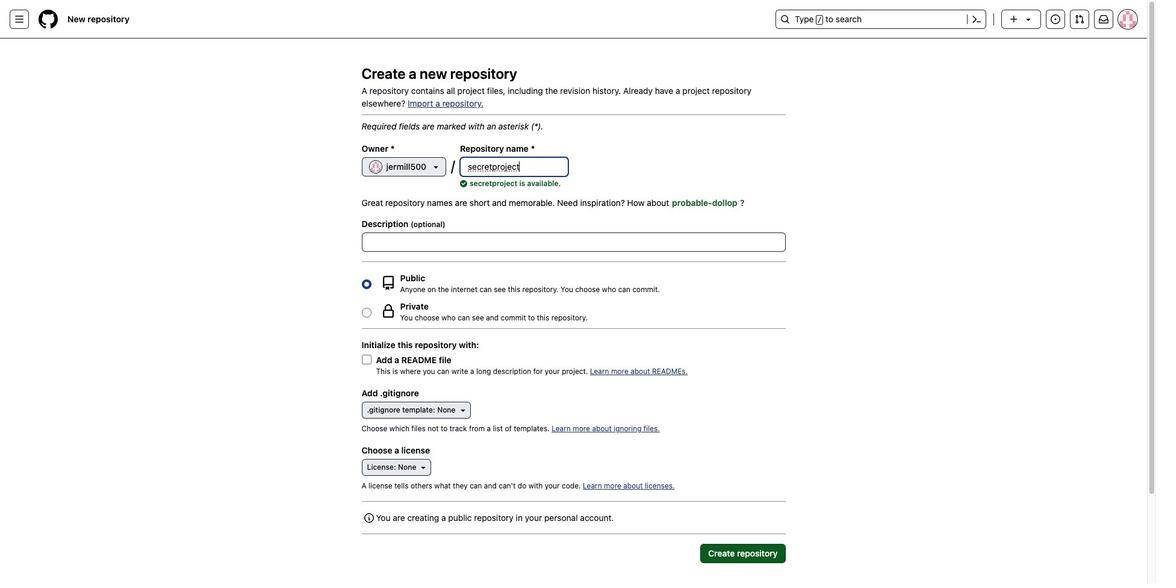 Task type: locate. For each thing, give the bounding box(es) containing it.
None text field
[[461, 158, 568, 176]]

git pull request image
[[1075, 14, 1085, 24]]

lock image
[[381, 304, 395, 318]]

triangle down image
[[1024, 14, 1034, 24], [431, 162, 441, 172], [458, 405, 468, 415], [419, 463, 428, 472]]

None radio
[[362, 279, 371, 289]]

None checkbox
[[362, 355, 371, 364]]

sc 9kayk9 0 image
[[364, 513, 374, 523]]

None radio
[[362, 307, 371, 317]]

command palette image
[[972, 14, 982, 24]]

repo image
[[381, 276, 395, 290]]

Description text field
[[362, 233, 785, 251]]



Task type: vqa. For each thing, say whether or not it's contained in the screenshot.
triangle down image
yes



Task type: describe. For each thing, give the bounding box(es) containing it.
plus image
[[1009, 14, 1019, 24]]

issue opened image
[[1051, 14, 1061, 24]]

check circle fill image
[[460, 180, 467, 187]]

homepage image
[[39, 10, 58, 29]]

notifications image
[[1099, 14, 1109, 24]]



